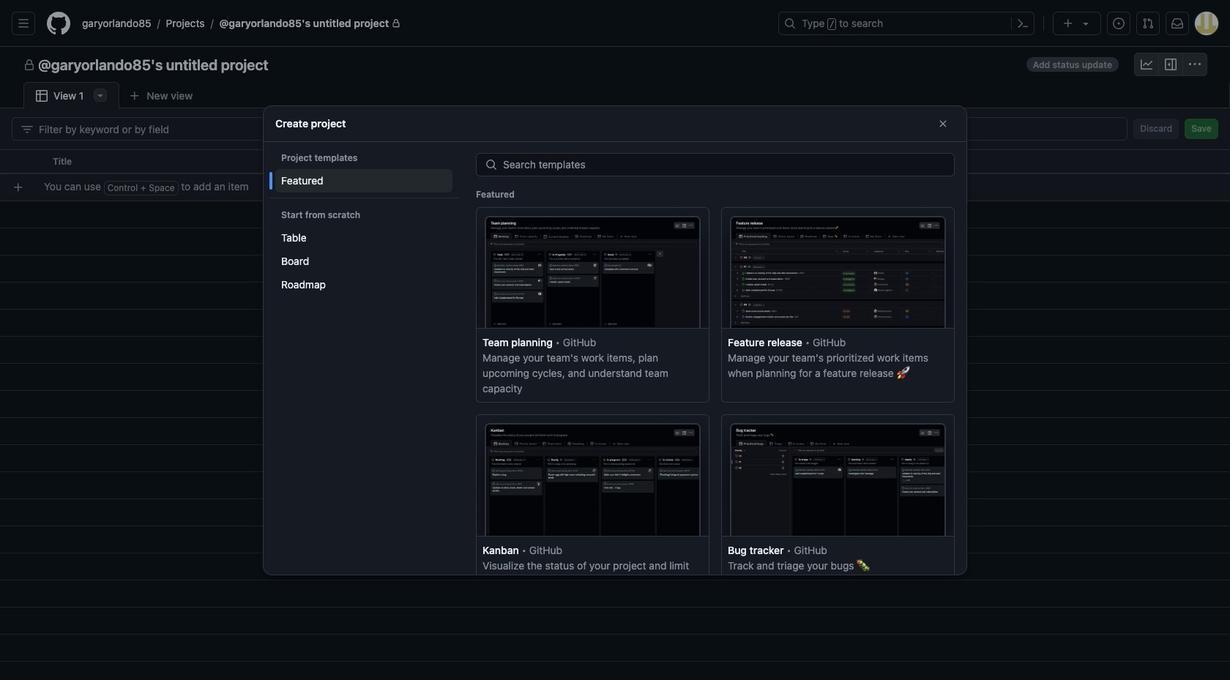 Task type: describe. For each thing, give the bounding box(es) containing it.
create new item or add existing item image
[[12, 181, 24, 193]]

row down assignees column options image
[[6, 174, 1231, 201]]

lock image
[[392, 19, 401, 28]]

notifications image
[[1172, 18, 1184, 29]]

row down the view filters region
[[0, 149, 1231, 174]]

plus image
[[1063, 18, 1075, 29]]

triangle down image
[[1080, 18, 1092, 29]]

sc 9kayk9 0 image inside the view filters region
[[21, 123, 33, 135]]

title column options image
[[495, 156, 507, 168]]

assignees column options image
[[642, 156, 653, 168]]



Task type: vqa. For each thing, say whether or not it's contained in the screenshot.
"Homepage" Image to the left
no



Task type: locate. For each thing, give the bounding box(es) containing it.
dialog
[[264, 106, 967, 680]]

0 vertical spatial sc 9kayk9 0 image
[[36, 90, 48, 102]]

tab list
[[23, 82, 226, 109]]

cell
[[0, 149, 44, 174]]

region
[[0, 0, 1231, 680]]

sc 9kayk9 0 image
[[36, 90, 48, 102], [938, 118, 949, 129]]

grid
[[0, 149, 1231, 680]]

project navigation
[[0, 47, 1231, 82]]

git pull request image
[[1143, 18, 1154, 29]]

homepage image
[[47, 12, 70, 35]]

tab panel
[[0, 108, 1231, 680]]

command palette image
[[1017, 18, 1029, 29]]

1 horizontal spatial sc 9kayk9 0 image
[[938, 118, 949, 129]]

0 horizontal spatial sc 9kayk9 0 image
[[36, 90, 48, 102]]

issue opened image
[[1113, 18, 1125, 29]]

view filters region
[[12, 117, 1219, 141]]

sc 9kayk9 0 image
[[1141, 59, 1153, 70], [1165, 59, 1177, 70], [1190, 59, 1201, 70], [23, 59, 35, 71], [21, 123, 33, 135]]

add field image
[[825, 155, 837, 167]]

row
[[0, 149, 1231, 174], [6, 174, 1231, 201]]

Search templates text field
[[503, 153, 954, 175]]

search image
[[486, 159, 497, 170]]

status column options image
[[788, 156, 800, 168]]

1 vertical spatial sc 9kayk9 0 image
[[938, 118, 949, 129]]

list
[[76, 12, 770, 35]]

view options for view 1 image
[[95, 89, 106, 101]]



